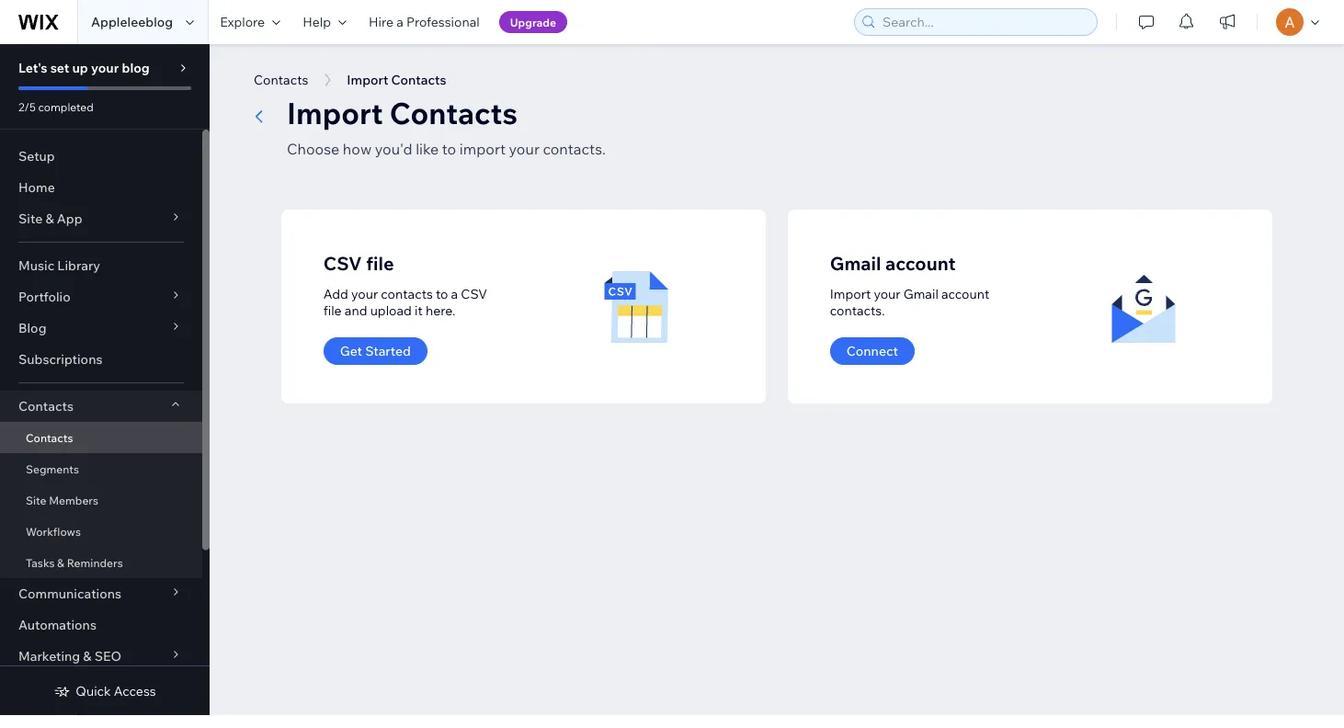 Task type: locate. For each thing, give the bounding box(es) containing it.
gmail
[[830, 252, 882, 275], [904, 286, 939, 302]]

2 vertical spatial import
[[830, 286, 871, 302]]

a right hire
[[397, 14, 404, 30]]

0 vertical spatial account
[[886, 252, 956, 275]]

0 vertical spatial gmail
[[830, 252, 882, 275]]

reminders
[[67, 556, 123, 570]]

communications
[[18, 586, 121, 602]]

your down gmail account
[[874, 286, 901, 302]]

communications button
[[0, 579, 202, 610]]

to right like
[[442, 140, 456, 158]]

0 vertical spatial csv
[[324, 252, 362, 275]]

import
[[347, 72, 389, 88], [287, 94, 383, 132], [830, 286, 871, 302]]

& right tasks
[[57, 556, 64, 570]]

subscriptions link
[[0, 344, 202, 375]]

1 horizontal spatial csv
[[461, 286, 488, 302]]

csv right contacts
[[461, 286, 488, 302]]

upgrade button
[[499, 11, 568, 33]]

site
[[18, 211, 43, 227], [26, 494, 46, 507]]

0 vertical spatial site
[[18, 211, 43, 227]]

import contacts
[[347, 72, 447, 88]]

1 vertical spatial file
[[324, 303, 342, 319]]

1 vertical spatial account
[[942, 286, 990, 302]]

quick access button
[[54, 683, 156, 700]]

1 horizontal spatial a
[[451, 286, 458, 302]]

gmail account
[[830, 252, 956, 275]]

add your contacts to a csv file and upload it here.
[[324, 286, 488, 319]]

site down home
[[18, 211, 43, 227]]

import
[[460, 140, 506, 158]]

site members
[[26, 494, 98, 507]]

site members link
[[0, 485, 202, 516]]

contacts. right import
[[543, 140, 606, 158]]

choose
[[287, 140, 340, 158]]

home
[[18, 179, 55, 195]]

music library
[[18, 258, 100, 274]]

& left the 'app' on the top left
[[45, 211, 54, 227]]

how
[[343, 140, 372, 158]]

quick access
[[76, 683, 156, 700]]

music library link
[[0, 250, 202, 281]]

import for import your gmail account contacts.
[[830, 286, 871, 302]]

your inside import contacts choose how you'd like to import your contacts.
[[509, 140, 540, 158]]

2 vertical spatial &
[[83, 649, 92, 665]]

contacts inside dropdown button
[[18, 398, 74, 414]]

account down gmail account
[[942, 286, 990, 302]]

subscriptions
[[18, 351, 103, 367]]

import inside import your gmail account contacts.
[[830, 286, 871, 302]]

explore
[[220, 14, 265, 30]]

quick
[[76, 683, 111, 700]]

csv
[[324, 252, 362, 275], [461, 286, 488, 302]]

0 vertical spatial to
[[442, 140, 456, 158]]

upgrade
[[510, 15, 557, 29]]

contacts for contacts dropdown button
[[18, 398, 74, 414]]

get
[[340, 343, 362, 359]]

&
[[45, 211, 54, 227], [57, 556, 64, 570], [83, 649, 92, 665]]

csv up add
[[324, 252, 362, 275]]

to inside add your contacts to a csv file and upload it here.
[[436, 286, 448, 302]]

contacts.
[[543, 140, 606, 158], [830, 303, 885, 319]]

& inside 'link'
[[57, 556, 64, 570]]

set
[[50, 60, 69, 76]]

0 horizontal spatial file
[[324, 303, 342, 319]]

to
[[442, 140, 456, 158], [436, 286, 448, 302]]

segments
[[26, 462, 79, 476]]

1 vertical spatial csv
[[461, 286, 488, 302]]

your right up
[[91, 60, 119, 76]]

contacts
[[254, 72, 308, 88], [391, 72, 447, 88], [390, 94, 518, 132], [18, 398, 74, 414], [26, 431, 73, 445]]

setup link
[[0, 141, 202, 172]]

help button
[[292, 0, 358, 44]]

help
[[303, 14, 331, 30]]

file down add
[[324, 303, 342, 319]]

file
[[366, 252, 394, 275], [324, 303, 342, 319]]

your right import
[[509, 140, 540, 158]]

& inside popup button
[[83, 649, 92, 665]]

workflows link
[[0, 516, 202, 547]]

1 vertical spatial to
[[436, 286, 448, 302]]

up
[[72, 60, 88, 76]]

0 horizontal spatial &
[[45, 211, 54, 227]]

like
[[416, 140, 439, 158]]

0 vertical spatial &
[[45, 211, 54, 227]]

contacts. inside import your gmail account contacts.
[[830, 303, 885, 319]]

contacts for contacts button
[[254, 72, 308, 88]]

2 horizontal spatial &
[[83, 649, 92, 665]]

0 vertical spatial a
[[397, 14, 404, 30]]

a
[[397, 14, 404, 30], [451, 286, 458, 302]]

blog button
[[0, 313, 202, 344]]

1 vertical spatial gmail
[[904, 286, 939, 302]]

a inside "link"
[[397, 14, 404, 30]]

contacts down help
[[254, 72, 308, 88]]

import up choose at the left of page
[[287, 94, 383, 132]]

contacts up like
[[390, 94, 518, 132]]

file inside add your contacts to a csv file and upload it here.
[[324, 303, 342, 319]]

a inside add your contacts to a csv file and upload it here.
[[451, 286, 458, 302]]

music
[[18, 258, 54, 274]]

0 vertical spatial file
[[366, 252, 394, 275]]

upload
[[370, 303, 412, 319]]

appleleeblog
[[91, 14, 173, 30]]

account up import your gmail account contacts.
[[886, 252, 956, 275]]

to up here.
[[436, 286, 448, 302]]

import inside button
[[347, 72, 389, 88]]

contacts down subscriptions
[[18, 398, 74, 414]]

blog
[[122, 60, 150, 76]]

& left seo
[[83, 649, 92, 665]]

import down hire
[[347, 72, 389, 88]]

hire
[[369, 14, 394, 30]]

import inside import contacts choose how you'd like to import your contacts.
[[287, 94, 383, 132]]

1 vertical spatial contacts.
[[830, 303, 885, 319]]

contacts up segments
[[26, 431, 73, 445]]

0 horizontal spatial gmail
[[830, 252, 882, 275]]

1 horizontal spatial gmail
[[904, 286, 939, 302]]

your
[[91, 60, 119, 76], [509, 140, 540, 158], [351, 286, 378, 302], [874, 286, 901, 302]]

let's
[[18, 60, 47, 76]]

1 horizontal spatial contacts.
[[830, 303, 885, 319]]

csv file
[[324, 252, 394, 275]]

1 vertical spatial a
[[451, 286, 458, 302]]

1 vertical spatial &
[[57, 556, 64, 570]]

gmail up import your gmail account contacts.
[[830, 252, 882, 275]]

site for site & app
[[18, 211, 43, 227]]

contacts for the contacts link
[[26, 431, 73, 445]]

0 vertical spatial import
[[347, 72, 389, 88]]

a up here.
[[451, 286, 458, 302]]

0 vertical spatial contacts.
[[543, 140, 606, 158]]

tasks
[[26, 556, 55, 570]]

contacts link
[[0, 422, 202, 453]]

1 horizontal spatial &
[[57, 556, 64, 570]]

& inside dropdown button
[[45, 211, 54, 227]]

0 horizontal spatial contacts.
[[543, 140, 606, 158]]

hire a professional
[[369, 14, 480, 30]]

0 horizontal spatial a
[[397, 14, 404, 30]]

1 vertical spatial import
[[287, 94, 383, 132]]

blog
[[18, 320, 46, 336]]

hire a professional link
[[358, 0, 491, 44]]

import contacts choose how you'd like to import your contacts.
[[287, 94, 606, 158]]

your up and
[[351, 286, 378, 302]]

let's set up your blog
[[18, 60, 150, 76]]

gmail down gmail account
[[904, 286, 939, 302]]

site down segments
[[26, 494, 46, 507]]

file up contacts
[[366, 252, 394, 275]]

contacts. up connect
[[830, 303, 885, 319]]

account
[[886, 252, 956, 275], [942, 286, 990, 302]]

site inside dropdown button
[[18, 211, 43, 227]]

1 vertical spatial site
[[26, 494, 46, 507]]

contacts. inside import contacts choose how you'd like to import your contacts.
[[543, 140, 606, 158]]

connect
[[847, 343, 899, 359]]

csv inside add your contacts to a csv file and upload it here.
[[461, 286, 488, 302]]

site & app
[[18, 211, 82, 227]]

import down gmail account
[[830, 286, 871, 302]]



Task type: vqa. For each thing, say whether or not it's contained in the screenshot.
365
no



Task type: describe. For each thing, give the bounding box(es) containing it.
segments link
[[0, 453, 202, 485]]

to inside import contacts choose how you'd like to import your contacts.
[[442, 140, 456, 158]]

account inside import your gmail account contacts.
[[942, 286, 990, 302]]

workflows
[[26, 525, 81, 539]]

app
[[57, 211, 82, 227]]

your inside add your contacts to a csv file and upload it here.
[[351, 286, 378, 302]]

import for import contacts choose how you'd like to import your contacts.
[[287, 94, 383, 132]]

contacts up import contacts choose how you'd like to import your contacts. on the top left
[[391, 72, 447, 88]]

& for tasks
[[57, 556, 64, 570]]

setup
[[18, 148, 55, 164]]

import your gmail account contacts.
[[830, 286, 990, 319]]

connect button
[[830, 338, 915, 365]]

2/5 completed
[[18, 100, 94, 114]]

0 horizontal spatial csv
[[324, 252, 362, 275]]

your inside sidebar element
[[91, 60, 119, 76]]

access
[[114, 683, 156, 700]]

seo
[[94, 649, 122, 665]]

& for site
[[45, 211, 54, 227]]

automations link
[[0, 610, 202, 641]]

contacts button
[[245, 66, 318, 94]]

import contacts button
[[338, 66, 456, 94]]

& for marketing
[[83, 649, 92, 665]]

contacts inside import contacts choose how you'd like to import your contacts.
[[390, 94, 518, 132]]

2/5
[[18, 100, 36, 114]]

you'd
[[375, 140, 413, 158]]

site & app button
[[0, 203, 202, 235]]

members
[[49, 494, 98, 507]]

started
[[365, 343, 411, 359]]

your inside import your gmail account contacts.
[[874, 286, 901, 302]]

library
[[57, 258, 100, 274]]

completed
[[38, 100, 94, 114]]

site for site members
[[26, 494, 46, 507]]

add
[[324, 286, 349, 302]]

gmail inside import your gmail account contacts.
[[904, 286, 939, 302]]

portfolio button
[[0, 281, 202, 313]]

professional
[[407, 14, 480, 30]]

contacts
[[381, 286, 433, 302]]

import for import contacts
[[347, 72, 389, 88]]

here.
[[426, 303, 456, 319]]

get started button
[[324, 338, 428, 365]]

home link
[[0, 172, 202, 203]]

portfolio
[[18, 289, 71, 305]]

and
[[345, 303, 367, 319]]

tasks & reminders
[[26, 556, 123, 570]]

automations
[[18, 617, 97, 633]]

get started
[[340, 343, 411, 359]]

marketing & seo
[[18, 649, 122, 665]]

contacts button
[[0, 391, 202, 422]]

marketing & seo button
[[0, 641, 202, 672]]

it
[[415, 303, 423, 319]]

tasks & reminders link
[[0, 547, 202, 579]]

marketing
[[18, 649, 80, 665]]

Search... field
[[878, 9, 1092, 35]]

1 horizontal spatial file
[[366, 252, 394, 275]]

sidebar element
[[0, 44, 210, 717]]



